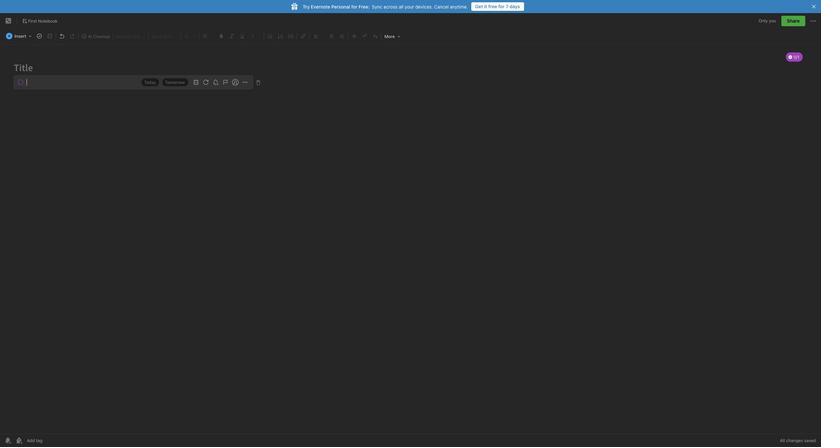 Task type: locate. For each thing, give the bounding box(es) containing it.
Note Editor text field
[[0, 45, 822, 434]]

1 horizontal spatial for
[[499, 4, 505, 9]]

More field
[[383, 32, 403, 41]]

Alignment field
[[310, 32, 327, 41]]

alignment image
[[311, 32, 326, 40]]

it
[[485, 4, 488, 9]]

for inside button
[[499, 4, 505, 9]]

for left 7
[[499, 4, 505, 9]]

free
[[489, 4, 498, 9]]

try
[[303, 4, 310, 9]]

for
[[499, 4, 505, 9], [352, 4, 358, 9]]

all
[[399, 4, 404, 9]]

you
[[770, 18, 777, 23]]

for left free:
[[352, 4, 358, 9]]

free:
[[359, 4, 370, 9]]

days
[[510, 4, 521, 9]]

1 for from the left
[[499, 4, 505, 9]]

task image
[[35, 32, 44, 41]]

more
[[385, 34, 395, 39]]

2 for from the left
[[352, 4, 358, 9]]

Font family field
[[150, 32, 180, 41]]

insert
[[14, 33, 26, 39]]

heading level image
[[115, 32, 148, 40]]

add a reminder image
[[4, 437, 12, 445]]

changes
[[787, 438, 804, 444]]

first notebook button
[[20, 16, 60, 26]]

get it free for 7 days
[[476, 4, 521, 9]]

only
[[760, 18, 769, 23]]

across
[[384, 4, 398, 9]]

only you
[[760, 18, 777, 23]]

0 horizontal spatial for
[[352, 4, 358, 9]]

more actions image
[[810, 17, 818, 25]]

font family image
[[150, 32, 180, 40]]

all changes saved
[[781, 438, 817, 444]]



Task type: vqa. For each thing, say whether or not it's contained in the screenshot.
More actions "FIELD" for Flower
no



Task type: describe. For each thing, give the bounding box(es) containing it.
get
[[476, 4, 484, 9]]

anytime.
[[450, 4, 468, 9]]

for for 7
[[499, 4, 505, 9]]

Font size field
[[182, 32, 198, 41]]

collapse note image
[[5, 17, 12, 25]]

note window element
[[0, 13, 822, 448]]

Insert field
[[4, 32, 34, 41]]

font color image
[[200, 32, 216, 40]]

your
[[405, 4, 415, 9]]

personal
[[332, 4, 351, 9]]

saved
[[805, 438, 817, 444]]

Font color field
[[200, 32, 216, 41]]

all
[[781, 438, 786, 444]]

devices.
[[416, 4, 433, 9]]

notebook
[[38, 18, 58, 23]]

cancel
[[435, 4, 449, 9]]

for for free:
[[352, 4, 358, 9]]

share
[[788, 18, 801, 24]]

Add tag field
[[26, 438, 75, 444]]

7
[[506, 4, 509, 9]]

first notebook
[[28, 18, 58, 23]]

Heading level field
[[114, 32, 148, 41]]

get it free for 7 days button
[[472, 2, 525, 11]]

first
[[28, 18, 37, 23]]

evernote
[[311, 4, 331, 9]]

undo image
[[57, 32, 67, 41]]

sync
[[372, 4, 383, 9]]

font size image
[[182, 32, 198, 40]]

add tag image
[[15, 437, 23, 445]]

try evernote personal for free: sync across all your devices. cancel anytime.
[[303, 4, 468, 9]]

More actions field
[[810, 16, 818, 26]]

highlight image
[[248, 32, 263, 40]]

Highlight field
[[248, 32, 263, 41]]

share button
[[782, 16, 806, 26]]



